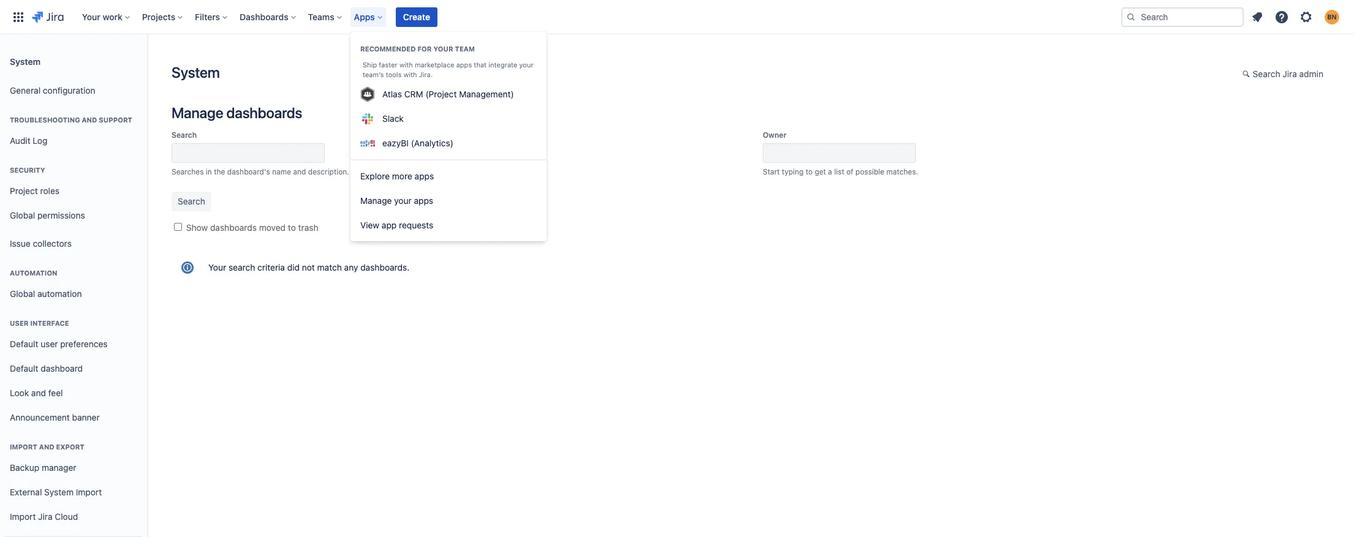 Task type: describe. For each thing, give the bounding box(es) containing it.
create
[[403, 11, 430, 22]]

and for support
[[82, 116, 97, 124]]

eazybi (analytics) link
[[351, 131, 547, 156]]

your work button
[[78, 7, 135, 27]]

search for search
[[172, 131, 197, 140]]

audit
[[10, 135, 30, 146]]

teams button
[[304, 7, 347, 27]]

export
[[56, 443, 84, 451]]

apps button
[[350, 7, 387, 27]]

jira for import
[[38, 512, 53, 522]]

backup manager
[[10, 463, 76, 473]]

look
[[10, 388, 29, 398]]

import jira cloud link
[[5, 505, 142, 530]]

work
[[103, 11, 122, 22]]

import and export
[[10, 443, 84, 451]]

atlas
[[383, 89, 402, 99]]

integrate
[[489, 61, 518, 69]]

slackforatlassianapp logo image
[[360, 112, 375, 126]]

admin
[[1300, 69, 1324, 79]]

issue collectors
[[10, 238, 72, 249]]

permissions
[[37, 210, 85, 220]]

general configuration
[[10, 85, 95, 95]]

slack
[[383, 113, 404, 124]]

global permissions link
[[5, 204, 142, 228]]

sidebar navigation image
[[134, 49, 161, 74]]

any
[[344, 262, 358, 273]]

small image
[[1243, 69, 1253, 79]]

system inside external system import link
[[44, 487, 74, 498]]

troubleshooting
[[10, 116, 80, 124]]

collectors
[[33, 238, 72, 249]]

security group
[[5, 153, 142, 232]]

slack link
[[351, 107, 547, 131]]

recommended
[[360, 45, 416, 53]]

global automation
[[10, 288, 82, 299]]

and for feel
[[31, 388, 46, 398]]

and for export
[[39, 443, 54, 451]]

explore
[[360, 171, 390, 181]]

2 horizontal spatial system
[[172, 64, 220, 81]]

general configuration link
[[5, 78, 142, 103]]

1 vertical spatial to
[[288, 223, 296, 233]]

global for global automation
[[10, 288, 35, 299]]

default dashboard link
[[5, 357, 142, 381]]

apps for manage your apps
[[414, 196, 433, 206]]

Owner text field
[[763, 143, 917, 163]]

audit log
[[10, 135, 47, 146]]

announcement banner link
[[5, 406, 142, 430]]

app
[[382, 220, 397, 231]]

of
[[847, 167, 854, 177]]

(project
[[426, 89, 457, 99]]

in
[[206, 167, 212, 177]]

your for your search criteria did not match any dashboards.
[[208, 262, 226, 273]]

searches
[[172, 167, 204, 177]]

your for your work
[[82, 11, 100, 22]]

look and feel
[[10, 388, 63, 398]]

apps for explore more apps
[[415, 171, 434, 181]]

show
[[186, 223, 208, 233]]

default dashboard
[[10, 363, 83, 374]]

explore more apps link
[[351, 164, 547, 189]]

troubleshooting and support
[[10, 116, 132, 124]]

banner
[[72, 412, 100, 423]]

search for search jira admin
[[1253, 69, 1281, 79]]

appswitcher icon image
[[11, 10, 26, 24]]

primary element
[[7, 0, 1122, 34]]

trash
[[298, 223, 319, 233]]

for
[[418, 45, 432, 53]]

your work
[[82, 11, 122, 22]]

issue
[[10, 238, 30, 249]]

criteria
[[258, 262, 285, 273]]

marketplace
[[415, 61, 455, 69]]

global automation link
[[5, 282, 142, 307]]

configuration
[[43, 85, 95, 95]]

search jira admin
[[1253, 69, 1324, 79]]

team
[[455, 45, 475, 53]]

manage dashboards
[[172, 104, 302, 121]]

view app requests
[[360, 220, 434, 231]]

and right name
[[293, 167, 306, 177]]

create button
[[396, 7, 438, 27]]

default user preferences
[[10, 339, 108, 349]]

0 horizontal spatial system
[[10, 56, 41, 67]]

match
[[317, 262, 342, 273]]

list
[[835, 167, 845, 177]]

preferences
[[60, 339, 108, 349]]

automation group
[[5, 256, 142, 310]]

did
[[287, 262, 300, 273]]

feel
[[48, 388, 63, 398]]

support
[[99, 116, 132, 124]]

start
[[763, 167, 780, 177]]

(analytics)
[[411, 138, 454, 148]]

ship
[[363, 61, 377, 69]]

1 vertical spatial with
[[404, 71, 417, 78]]

dashboards for manage
[[226, 104, 302, 121]]

requests
[[399, 220, 434, 231]]

dashboard
[[41, 363, 83, 374]]

project roles
[[10, 186, 59, 196]]

faster
[[379, 61, 398, 69]]



Task type: vqa. For each thing, say whether or not it's contained in the screenshot.
Slack link
yes



Task type: locate. For each thing, give the bounding box(es) containing it.
search up searches
[[172, 131, 197, 140]]

import jira cloud
[[10, 512, 78, 522]]

crm
[[404, 89, 423, 99]]

projects
[[142, 11, 175, 22]]

1 horizontal spatial search
[[1253, 69, 1281, 79]]

0 horizontal spatial your
[[394, 196, 412, 206]]

and left support
[[82, 116, 97, 124]]

help image
[[1275, 10, 1290, 24]]

1 global from the top
[[10, 210, 35, 220]]

recommended for your team
[[360, 45, 475, 53]]

1 vertical spatial search
[[172, 131, 197, 140]]

jira.
[[419, 71, 433, 78]]

banner containing your work
[[0, 0, 1355, 34]]

0 vertical spatial with
[[400, 61, 413, 69]]

1 vertical spatial your
[[208, 262, 226, 273]]

manage for manage dashboards
[[172, 104, 223, 121]]

possible
[[856, 167, 885, 177]]

external
[[10, 487, 42, 498]]

2 vertical spatial your
[[394, 196, 412, 206]]

with up 'tools'
[[400, 61, 413, 69]]

default up look
[[10, 363, 38, 374]]

tools
[[386, 71, 402, 78]]

system down manager
[[44, 487, 74, 498]]

moved
[[259, 223, 286, 233]]

matches.
[[887, 167, 919, 177]]

project
[[10, 186, 38, 196]]

global for global permissions
[[10, 210, 35, 220]]

to
[[806, 167, 813, 177], [288, 223, 296, 233]]

1 vertical spatial default
[[10, 363, 38, 374]]

0 vertical spatial search
[[1253, 69, 1281, 79]]

get
[[815, 167, 826, 177]]

with
[[400, 61, 413, 69], [404, 71, 417, 78]]

0 horizontal spatial jira
[[38, 512, 53, 522]]

0 vertical spatial dashboards
[[226, 104, 302, 121]]

atlas crm (project management)
[[383, 89, 514, 99]]

import down backup manager link
[[76, 487, 102, 498]]

0 vertical spatial import
[[10, 443, 37, 451]]

1 vertical spatial your
[[520, 61, 534, 69]]

cloud
[[55, 512, 78, 522]]

to left trash in the top of the page
[[288, 223, 296, 233]]

dashboards
[[240, 11, 289, 22]]

projects button
[[138, 7, 188, 27]]

global
[[10, 210, 35, 220], [10, 288, 35, 299]]

default
[[10, 339, 38, 349], [10, 363, 38, 374]]

import inside external system import link
[[76, 487, 102, 498]]

dashboards.
[[361, 262, 410, 273]]

with left jira.
[[404, 71, 417, 78]]

dashboards for show
[[210, 223, 257, 233]]

1 default from the top
[[10, 339, 38, 349]]

import down external
[[10, 512, 36, 522]]

your left search
[[208, 262, 226, 273]]

user
[[41, 339, 58, 349]]

interface
[[30, 319, 69, 327]]

import for import and export
[[10, 443, 37, 451]]

0 vertical spatial global
[[10, 210, 35, 220]]

0 horizontal spatial manage
[[172, 104, 223, 121]]

and inside troubleshooting and support group
[[82, 116, 97, 124]]

group
[[351, 32, 547, 159]]

1 vertical spatial import
[[76, 487, 102, 498]]

and
[[82, 116, 97, 124], [293, 167, 306, 177], [31, 388, 46, 398], [39, 443, 54, 451]]

search right small image
[[1253, 69, 1281, 79]]

global inside the security group
[[10, 210, 35, 220]]

general
[[10, 85, 41, 95]]

a
[[829, 167, 833, 177]]

view
[[360, 220, 380, 231]]

owner
[[763, 131, 787, 140]]

import inside the import jira cloud link
[[10, 512, 36, 522]]

search
[[229, 262, 255, 273]]

dashboards right show
[[210, 223, 257, 233]]

1 vertical spatial global
[[10, 288, 35, 299]]

troubleshooting and support group
[[5, 103, 142, 157]]

filters button
[[191, 7, 232, 27]]

1 horizontal spatial to
[[806, 167, 813, 177]]

apps
[[354, 11, 375, 22]]

manage for manage your apps
[[360, 196, 392, 206]]

apps inside ship faster with marketplace apps that integrate your team's tools with jira.
[[457, 61, 472, 69]]

manage up searches
[[172, 104, 223, 121]]

group containing atlas crm (project management)
[[351, 32, 547, 159]]

atlascmr logo image
[[360, 87, 375, 102]]

default for default user preferences
[[10, 339, 38, 349]]

manage your apps link
[[351, 189, 547, 213]]

that
[[474, 61, 487, 69]]

1 horizontal spatial system
[[44, 487, 74, 498]]

description.
[[308, 167, 349, 177]]

default down 'user'
[[10, 339, 38, 349]]

your inside popup button
[[82, 11, 100, 22]]

default for default dashboard
[[10, 363, 38, 374]]

apps down team
[[457, 61, 472, 69]]

2 vertical spatial apps
[[414, 196, 433, 206]]

0 vertical spatial your
[[82, 11, 100, 22]]

your right integrate at left top
[[520, 61, 534, 69]]

external system import link
[[5, 481, 142, 505]]

Search field
[[1122, 7, 1244, 27]]

1 vertical spatial manage
[[360, 196, 392, 206]]

dashboards button
[[236, 7, 301, 27]]

2 default from the top
[[10, 363, 38, 374]]

log
[[33, 135, 47, 146]]

your left work
[[82, 11, 100, 22]]

default user preferences link
[[5, 332, 142, 357]]

jira inside "link"
[[1283, 69, 1298, 79]]

jira left cloud at the bottom left of page
[[38, 512, 53, 522]]

eazybi logo image
[[360, 136, 375, 151]]

your
[[82, 11, 100, 22], [208, 262, 226, 273]]

apps right more
[[415, 171, 434, 181]]

not
[[302, 262, 315, 273]]

eazybi
[[383, 138, 409, 148]]

Show dashboards moved to trash checkbox
[[174, 223, 182, 231]]

1 horizontal spatial your
[[208, 262, 226, 273]]

and left feel
[[31, 388, 46, 398]]

2 global from the top
[[10, 288, 35, 299]]

global inside automation group
[[10, 288, 35, 299]]

project roles link
[[5, 179, 142, 204]]

0 vertical spatial your
[[434, 45, 453, 53]]

1 vertical spatial apps
[[415, 171, 434, 181]]

your up marketplace
[[434, 45, 453, 53]]

issue collectors link
[[5, 232, 142, 256]]

0 horizontal spatial to
[[288, 223, 296, 233]]

announcement
[[10, 412, 70, 423]]

jira
[[1283, 69, 1298, 79], [38, 512, 53, 522]]

your inside ship faster with marketplace apps that integrate your team's tools with jira.
[[520, 61, 534, 69]]

your down more
[[394, 196, 412, 206]]

import up the backup
[[10, 443, 37, 451]]

1 horizontal spatial jira
[[1283, 69, 1298, 79]]

2 horizontal spatial your
[[520, 61, 534, 69]]

backup manager link
[[5, 456, 142, 481]]

system right sidebar navigation image
[[172, 64, 220, 81]]

jira for search
[[1283, 69, 1298, 79]]

the
[[214, 167, 225, 177]]

global down project
[[10, 210, 35, 220]]

0 vertical spatial default
[[10, 339, 38, 349]]

external system import
[[10, 487, 102, 498]]

2 vertical spatial import
[[10, 512, 36, 522]]

0 vertical spatial to
[[806, 167, 813, 177]]

and inside look and feel link
[[31, 388, 46, 398]]

system up general
[[10, 56, 41, 67]]

explore more apps
[[360, 171, 434, 181]]

import for import jira cloud
[[10, 512, 36, 522]]

settings image
[[1300, 10, 1314, 24]]

dashboards up searches in the dashboard's name and description.
[[226, 104, 302, 121]]

0 vertical spatial apps
[[457, 61, 472, 69]]

view app requests link
[[351, 213, 547, 238]]

your profile and settings image
[[1325, 10, 1340, 24]]

user interface
[[10, 319, 69, 327]]

global down automation
[[10, 288, 35, 299]]

0 horizontal spatial your
[[82, 11, 100, 22]]

banner
[[0, 0, 1355, 34]]

1 horizontal spatial manage
[[360, 196, 392, 206]]

jira left 'admin'
[[1283, 69, 1298, 79]]

atlas crm (project management) link
[[351, 82, 547, 107]]

and inside import and export group
[[39, 443, 54, 451]]

None text field
[[172, 143, 325, 163]]

manage
[[172, 104, 223, 121], [360, 196, 392, 206]]

0 vertical spatial jira
[[1283, 69, 1298, 79]]

backup
[[10, 463, 39, 473]]

start typing to get a list of possible matches.
[[763, 167, 919, 177]]

dashboard's
[[227, 167, 270, 177]]

to left get
[[806, 167, 813, 177]]

automation
[[37, 288, 82, 299]]

apps up requests
[[414, 196, 433, 206]]

more
[[392, 171, 413, 181]]

1 vertical spatial dashboards
[[210, 223, 257, 233]]

filters
[[195, 11, 220, 22]]

None submit
[[172, 192, 211, 212]]

notifications image
[[1251, 10, 1265, 24]]

jira inside import and export group
[[38, 512, 53, 522]]

your search criteria did not match any dashboards.
[[208, 262, 410, 273]]

0 horizontal spatial search
[[172, 131, 197, 140]]

team's
[[363, 71, 384, 78]]

ship faster with marketplace apps that integrate your team's tools with jira.
[[363, 61, 534, 78]]

search inside search jira admin "link"
[[1253, 69, 1281, 79]]

user interface group
[[5, 307, 142, 434]]

import and export group
[[5, 430, 142, 538]]

jira image
[[32, 10, 64, 24], [32, 10, 64, 24]]

search jira admin link
[[1237, 65, 1330, 85]]

manage down explore
[[360, 196, 392, 206]]

search image
[[1127, 12, 1137, 22]]

and up "backup manager"
[[39, 443, 54, 451]]

0 vertical spatial manage
[[172, 104, 223, 121]]

1 vertical spatial jira
[[38, 512, 53, 522]]

1 horizontal spatial your
[[434, 45, 453, 53]]



